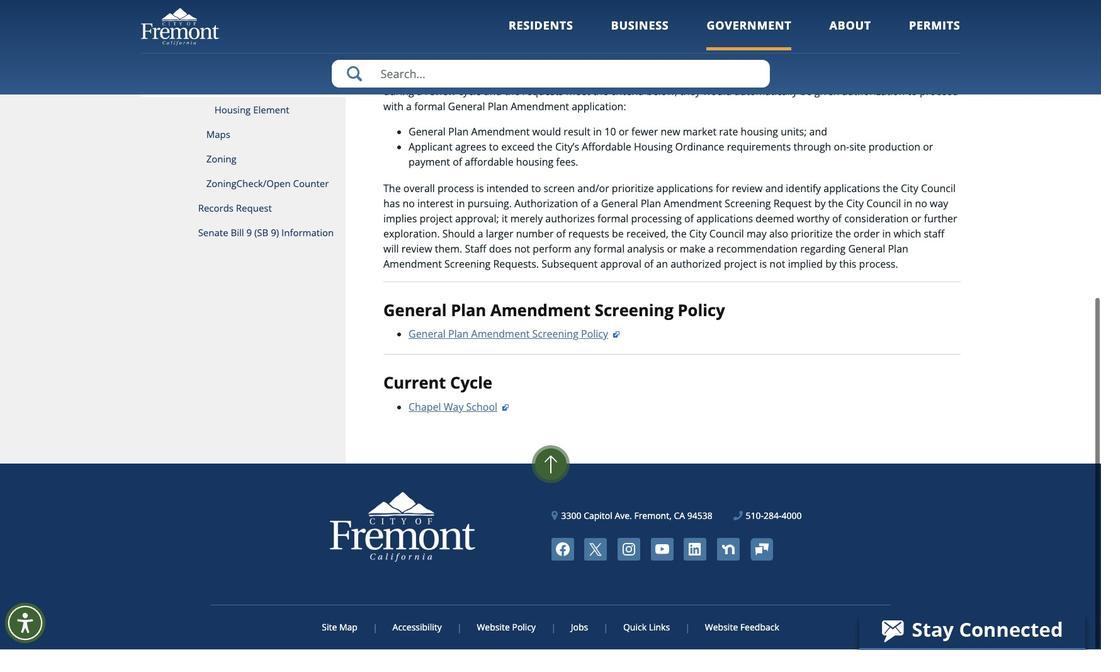 Task type: locate. For each thing, give the bounding box(es) containing it.
is up pursuing.
[[477, 182, 484, 196]]

0 horizontal spatial and
[[766, 182, 784, 196]]

be
[[612, 227, 624, 241]]

0 vertical spatial council
[[922, 182, 956, 196]]

2 horizontal spatial a
[[709, 242, 714, 256]]

amendment up general plan amendment screening policy link
[[491, 300, 591, 322]]

the
[[538, 140, 553, 154], [883, 182, 899, 196], [829, 197, 844, 211], [672, 227, 687, 241], [836, 227, 852, 241]]

units;
[[781, 125, 807, 139]]

or
[[619, 125, 629, 139], [924, 140, 934, 154], [912, 212, 922, 226], [667, 242, 678, 256]]

2 no from the left
[[916, 197, 928, 211]]

request up element
[[260, 79, 296, 92]]

government link
[[707, 18, 792, 50]]

by up worthy
[[815, 197, 826, 211]]

2 vertical spatial a
[[709, 242, 714, 256]]

and left the identify
[[766, 182, 784, 196]]

0 vertical spatial not
[[515, 242, 530, 256]]

plan up 'agrees'
[[449, 125, 469, 139]]

subsequent
[[542, 257, 598, 271]]

0 vertical spatial housing
[[741, 125, 779, 139]]

quick links
[[624, 622, 670, 634]]

4000
[[782, 510, 802, 522]]

not up requests.
[[515, 242, 530, 256]]

1 vertical spatial a
[[478, 227, 484, 241]]

1 horizontal spatial to
[[532, 182, 541, 196]]

requirements
[[727, 140, 791, 154]]

2 horizontal spatial policy
[[678, 300, 726, 322]]

records
[[198, 202, 234, 215]]

2 website from the left
[[706, 622, 739, 634]]

site
[[850, 140, 867, 154]]

project down recommendation at top
[[725, 257, 758, 271]]

maps
[[206, 129, 230, 141]]

0 horizontal spatial council
[[710, 227, 745, 241]]

deemed
[[756, 212, 795, 226]]

0 horizontal spatial housing
[[215, 104, 251, 117]]

is
[[477, 182, 484, 196], [760, 257, 767, 271]]

larger
[[486, 227, 514, 241]]

1 vertical spatial housing
[[516, 155, 554, 169]]

is down recommendation at top
[[760, 257, 767, 271]]

the up consideration
[[883, 182, 899, 196]]

not down recommendation at top
[[770, 257, 786, 271]]

in
[[594, 125, 602, 139], [457, 197, 465, 211], [904, 197, 913, 211], [883, 227, 892, 241]]

footer yt icon image
[[651, 539, 674, 561]]

review down exploration.
[[402, 242, 433, 256]]

1 horizontal spatial housing
[[741, 125, 779, 139]]

(sb
[[254, 227, 269, 239]]

amendment up exceed
[[472, 125, 530, 139]]

perform
[[533, 242, 572, 256]]

formal
[[598, 212, 629, 226], [594, 242, 625, 256]]

formal up 'be'
[[598, 212, 629, 226]]

0 horizontal spatial policy
[[513, 622, 536, 634]]

2 vertical spatial city
[[690, 227, 707, 241]]

0 horizontal spatial project
[[420, 212, 453, 226]]

1 vertical spatial to
[[532, 182, 541, 196]]

a right make
[[709, 242, 714, 256]]

to up affordable
[[489, 140, 499, 154]]

of down 'agrees'
[[453, 155, 463, 169]]

will
[[384, 242, 399, 256]]

1 website from the left
[[477, 622, 510, 634]]

request up 9
[[236, 202, 272, 215]]

request down the identify
[[774, 197, 812, 211]]

requests
[[569, 227, 610, 241]]

1 vertical spatial is
[[760, 257, 767, 271]]

received,
[[627, 227, 669, 241]]

not
[[515, 242, 530, 256], [770, 257, 786, 271]]

by
[[815, 197, 826, 211], [826, 257, 837, 271]]

element
[[253, 104, 290, 117]]

1 horizontal spatial prioritize
[[791, 227, 834, 241]]

plan down which
[[889, 242, 909, 256]]

in down consideration
[[883, 227, 892, 241]]

and up through
[[810, 125, 828, 139]]

process
[[438, 182, 474, 196]]

formal down 'be'
[[594, 242, 625, 256]]

in up which
[[904, 197, 913, 211]]

1 horizontal spatial not
[[770, 257, 786, 271]]

housing down exceed
[[516, 155, 554, 169]]

request
[[260, 79, 296, 92], [774, 197, 812, 211], [236, 202, 272, 215]]

and inside the overall process is intended to screen and/or prioritize applications for review and identify applications the city council has no interest in pursuing. authorization of a general plan amendment screening request by the city council in no way implies project approval; it merely authorizes formal processing of applications deemed worthy of consideration or further exploration. should a larger number of requests be received, the city council may also prioritize the order in which staff will review them. staff does not perform any formal analysis or make a recommendation regarding general plan amendment screening requests. subsequent approval of an authorized project is not implied by this process.
[[766, 182, 784, 196]]

records request
[[198, 202, 272, 215]]

prioritize
[[612, 182, 654, 196], [791, 227, 834, 241]]

footer li icon image
[[684, 539, 707, 561]]

current cycle
[[384, 373, 493, 395]]

requests.
[[494, 257, 539, 271]]

of up perform
[[557, 227, 566, 241]]

website
[[477, 622, 510, 634], [706, 622, 739, 634]]

city up make
[[690, 227, 707, 241]]

site map
[[322, 622, 358, 634]]

to up authorization
[[532, 182, 541, 196]]

in inside general plan amendment would result in 10 or fewer new market rate housing units; and applicant agrees to exceed the city's affordable housing ordinance requirements through on-site production or payment of affordable housing fees.
[[594, 125, 602, 139]]

the down would
[[538, 140, 553, 154]]

council left may
[[710, 227, 745, 241]]

recommendation
[[717, 242, 798, 256]]

council up "way"
[[922, 182, 956, 196]]

city
[[902, 182, 919, 196], [847, 197, 864, 211], [690, 227, 707, 241]]

staff
[[465, 242, 487, 256]]

1 vertical spatial project
[[725, 257, 758, 271]]

quick links link
[[607, 622, 687, 634]]

implies
[[384, 212, 417, 226]]

housing up the requirements
[[741, 125, 779, 139]]

exceed
[[502, 140, 535, 154]]

general inside 'general plan amendment screening request'
[[215, 68, 249, 81]]

1 vertical spatial policy
[[581, 328, 609, 342]]

of
[[453, 155, 463, 169], [581, 197, 591, 211], [685, 212, 694, 226], [833, 212, 842, 226], [557, 227, 566, 241], [645, 257, 654, 271]]

housing down fewer
[[634, 140, 673, 154]]

plan
[[252, 68, 271, 81], [449, 125, 469, 139], [641, 197, 662, 211], [889, 242, 909, 256], [451, 300, 487, 322], [449, 328, 469, 342]]

prioritize down worthy
[[791, 227, 834, 241]]

identify
[[786, 182, 822, 196]]

housing up maps link
[[215, 104, 251, 117]]

pursuing.
[[468, 197, 512, 211]]

1 horizontal spatial website
[[706, 622, 739, 634]]

project down interest
[[420, 212, 453, 226]]

1 horizontal spatial and
[[810, 125, 828, 139]]

about link
[[830, 18, 872, 50]]

way
[[444, 401, 464, 415]]

would
[[533, 125, 561, 139]]

by left this
[[826, 257, 837, 271]]

the left order
[[836, 227, 852, 241]]

1 vertical spatial and
[[766, 182, 784, 196]]

footer fb icon image
[[552, 539, 574, 561]]

0 vertical spatial housing
[[215, 104, 251, 117]]

prioritize up processing
[[612, 182, 654, 196]]

plan up cycle
[[449, 328, 469, 342]]

website for website feedback
[[706, 622, 739, 634]]

to inside the overall process is intended to screen and/or prioritize applications for review and identify applications the city council has no interest in pursuing. authorization of a general plan amendment screening request by the city council in no way implies project approval; it merely authorizes formal processing of applications deemed worthy of consideration or further exploration. should a larger number of requests be received, the city council may also prioritize the order in which staff will review them. staff does not perform any formal analysis or make a recommendation regarding general plan amendment screening requests. subsequent approval of an authorized project is not implied by this process.
[[532, 182, 541, 196]]

the inside general plan amendment would result in 10 or fewer new market rate housing units; and applicant agrees to exceed the city's affordable housing ordinance requirements through on-site production or payment of affordable housing fees.
[[538, 140, 553, 154]]

about
[[830, 18, 872, 33]]

0 horizontal spatial website
[[477, 622, 510, 634]]

the overall process is intended to screen and/or prioritize applications for review and identify applications the city council has no interest in pursuing. authorization of a general plan amendment screening request by the city council in no way implies project approval; it merely authorizes formal processing of applications deemed worthy of consideration or further exploration. should a larger number of requests be received, the city council may also prioritize the order in which staff will review them. staff does not perform any formal analysis or make a recommendation regarding general plan amendment screening requests. subsequent approval of an authorized project is not implied by this process.
[[384, 182, 958, 271]]

city's
[[556, 140, 580, 154]]

general plan amendment would result in 10 or fewer new market rate housing units; and applicant agrees to exceed the city's affordable housing ordinance requirements through on-site production or payment of affordable housing fees.
[[409, 125, 934, 169]]

review right for
[[732, 182, 763, 196]]

request inside 'general plan amendment screening request'
[[260, 79, 296, 92]]

1 horizontal spatial council
[[867, 197, 902, 211]]

no
[[403, 197, 415, 211], [916, 197, 928, 211]]

or up an
[[667, 242, 678, 256]]

agrees
[[455, 140, 487, 154]]

1 vertical spatial review
[[402, 242, 433, 256]]

ordinance
[[676, 140, 725, 154]]

0 vertical spatial to
[[489, 140, 499, 154]]

0 horizontal spatial review
[[402, 242, 433, 256]]

amendment up element
[[273, 68, 328, 81]]

1 horizontal spatial housing
[[634, 140, 673, 154]]

a down and/or
[[593, 197, 599, 211]]

market
[[683, 125, 717, 139]]

through
[[794, 140, 832, 154]]

the up worthy
[[829, 197, 844, 211]]

1 horizontal spatial no
[[916, 197, 928, 211]]

1 vertical spatial housing
[[634, 140, 673, 154]]

0 vertical spatial and
[[810, 125, 828, 139]]

housing
[[741, 125, 779, 139], [516, 155, 554, 169]]

0 vertical spatial review
[[732, 182, 763, 196]]

city up consideration
[[847, 197, 864, 211]]

of down and/or
[[581, 197, 591, 211]]

on-
[[834, 140, 850, 154]]

to
[[489, 140, 499, 154], [532, 182, 541, 196]]

1 vertical spatial city
[[847, 197, 864, 211]]

general plan amendment screening policy general plan amendment screening policy
[[384, 300, 726, 342]]

council up consideration
[[867, 197, 902, 211]]

2 horizontal spatial council
[[922, 182, 956, 196]]

site map link
[[322, 622, 374, 634]]

no right has
[[403, 197, 415, 211]]

request inside the overall process is intended to screen and/or prioritize applications for review and identify applications the city council has no interest in pursuing. authorization of a general plan amendment screening request by the city council in no way implies project approval; it merely authorizes formal processing of applications deemed worthy of consideration or further exploration. should a larger number of requests be received, the city council may also prioritize the order in which staff will review them. staff does not perform any formal analysis or make a recommendation regarding general plan amendment screening requests. subsequent approval of an authorized project is not implied by this process.
[[774, 197, 812, 211]]

a down approval;
[[478, 227, 484, 241]]

1 horizontal spatial review
[[732, 182, 763, 196]]

general
[[215, 68, 249, 81], [409, 125, 446, 139], [601, 197, 639, 211], [849, 242, 886, 256], [384, 300, 447, 322], [409, 328, 446, 342]]

1 horizontal spatial project
[[725, 257, 758, 271]]

result
[[564, 125, 591, 139]]

project
[[420, 212, 453, 226], [725, 257, 758, 271]]

applications left for
[[657, 182, 714, 196]]

plan up housing element
[[252, 68, 271, 81]]

footer my icon image
[[751, 539, 773, 561]]

0 vertical spatial city
[[902, 182, 919, 196]]

city down production
[[902, 182, 919, 196]]

in left 10
[[594, 125, 602, 139]]

0 vertical spatial a
[[593, 197, 599, 211]]

residents link
[[509, 18, 574, 50]]

website for website policy
[[477, 622, 510, 634]]

1 horizontal spatial a
[[593, 197, 599, 211]]

records request link
[[141, 197, 346, 221]]

authorization
[[515, 197, 579, 211]]

housing
[[215, 104, 251, 117], [634, 140, 673, 154]]

no left "way"
[[916, 197, 928, 211]]

amendment inside 'general plan amendment screening request'
[[273, 68, 328, 81]]

0 horizontal spatial to
[[489, 140, 499, 154]]

housing inside general plan amendment would result in 10 or fewer new market rate housing units; and applicant agrees to exceed the city's affordable housing ordinance requirements through on-site production or payment of affordable housing fees.
[[634, 140, 673, 154]]

1 horizontal spatial policy
[[581, 328, 609, 342]]

housing element link
[[141, 98, 346, 123]]

has
[[384, 197, 400, 211]]

510-
[[746, 510, 764, 522]]

0 vertical spatial prioritize
[[612, 182, 654, 196]]

0 horizontal spatial no
[[403, 197, 415, 211]]

0 vertical spatial is
[[477, 182, 484, 196]]

1 vertical spatial prioritize
[[791, 227, 834, 241]]

1 vertical spatial formal
[[594, 242, 625, 256]]

0 vertical spatial project
[[420, 212, 453, 226]]

2 vertical spatial council
[[710, 227, 745, 241]]

council
[[922, 182, 956, 196], [867, 197, 902, 211], [710, 227, 745, 241]]



Task type: describe. For each thing, give the bounding box(es) containing it.
website feedback
[[706, 622, 780, 634]]

0 vertical spatial by
[[815, 197, 826, 211]]

residents
[[509, 18, 574, 33]]

new
[[661, 125, 681, 139]]

authorizes
[[546, 212, 595, 226]]

worthy
[[797, 212, 830, 226]]

payment
[[409, 155, 450, 169]]

merely
[[511, 212, 543, 226]]

footer ig icon image
[[618, 539, 641, 561]]

9)
[[271, 227, 279, 239]]

process.
[[860, 257, 899, 271]]

1 no from the left
[[403, 197, 415, 211]]

general plan amendment screening request
[[215, 68, 328, 92]]

zoning link
[[141, 147, 346, 172]]

and/or
[[578, 182, 610, 196]]

or right 10
[[619, 125, 629, 139]]

housing element
[[215, 104, 290, 117]]

1 vertical spatial council
[[867, 197, 902, 211]]

1 vertical spatial not
[[770, 257, 786, 271]]

way
[[931, 197, 949, 211]]

senate
[[198, 227, 228, 239]]

ave.
[[615, 510, 632, 522]]

footer nd icon image
[[717, 539, 740, 561]]

government
[[707, 18, 792, 33]]

or right production
[[924, 140, 934, 154]]

amendment inside general plan amendment would result in 10 or fewer new market rate housing units; and applicant agrees to exceed the city's affordable housing ordinance requirements through on-site production or payment of affordable housing fees.
[[472, 125, 530, 139]]

1 vertical spatial by
[[826, 257, 837, 271]]

website policy
[[477, 622, 536, 634]]

plan inside general plan amendment would result in 10 or fewer new market rate housing units; and applicant agrees to exceed the city's affordable housing ordinance requirements through on-site production or payment of affordable housing fees.
[[449, 125, 469, 139]]

implied
[[789, 257, 824, 271]]

zoningcheck/open counter link
[[141, 172, 346, 197]]

approval
[[601, 257, 642, 271]]

0 horizontal spatial city
[[690, 227, 707, 241]]

chapel way school link
[[409, 401, 510, 415]]

permits link
[[910, 18, 961, 50]]

or up which
[[912, 212, 922, 226]]

maps link
[[141, 123, 346, 147]]

510-284-4000
[[746, 510, 802, 522]]

0 horizontal spatial is
[[477, 182, 484, 196]]

general plan amendment screening policy link
[[409, 328, 621, 342]]

an
[[657, 257, 668, 271]]

senate bill 9 (sb 9) information link
[[141, 221, 346, 246]]

of inside general plan amendment would result in 10 or fewer new market rate housing units; and applicant agrees to exceed the city's affordable housing ordinance requirements through on-site production or payment of affordable housing fees.
[[453, 155, 463, 169]]

order
[[854, 227, 880, 241]]

fees.
[[557, 155, 579, 169]]

general plan amendment screening request link
[[141, 62, 346, 98]]

information
[[282, 227, 334, 239]]

staff
[[924, 227, 945, 241]]

affordable
[[582, 140, 632, 154]]

approval;
[[455, 212, 499, 226]]

intended
[[487, 182, 529, 196]]

9
[[247, 227, 252, 239]]

screening inside 'general plan amendment screening request'
[[215, 79, 258, 92]]

authorized
[[671, 257, 722, 271]]

stay connected image
[[860, 613, 1085, 648]]

3300 capitol ave. fremont, ca 94538
[[562, 510, 713, 522]]

0 horizontal spatial housing
[[516, 155, 554, 169]]

website feedback link
[[689, 622, 780, 634]]

ca
[[674, 510, 686, 522]]

website policy link
[[461, 622, 553, 634]]

of up make
[[685, 212, 694, 226]]

in down process
[[457, 197, 465, 211]]

business link
[[611, 18, 669, 50]]

them.
[[435, 242, 463, 256]]

analysis
[[628, 242, 665, 256]]

applicant
[[409, 140, 453, 154]]

plan up processing
[[641, 197, 662, 211]]

jobs link
[[555, 622, 605, 634]]

applications up consideration
[[824, 182, 881, 196]]

plan inside 'general plan amendment screening request'
[[252, 68, 271, 81]]

of left an
[[645, 257, 654, 271]]

the up make
[[672, 227, 687, 241]]

overall
[[404, 182, 435, 196]]

chapel way school
[[409, 401, 498, 415]]

1 horizontal spatial is
[[760, 257, 767, 271]]

zoningcheck/open
[[206, 178, 291, 190]]

2 vertical spatial policy
[[513, 622, 536, 634]]

regarding
[[801, 242, 846, 256]]

feedback
[[741, 622, 780, 634]]

business
[[611, 18, 669, 33]]

the
[[384, 182, 401, 196]]

make
[[680, 242, 706, 256]]

of right worthy
[[833, 212, 842, 226]]

0 vertical spatial formal
[[598, 212, 629, 226]]

0 horizontal spatial not
[[515, 242, 530, 256]]

2 horizontal spatial city
[[902, 182, 919, 196]]

any
[[575, 242, 591, 256]]

which
[[894, 227, 922, 241]]

general inside general plan amendment would result in 10 or fewer new market rate housing units; and applicant agrees to exceed the city's affordable housing ordinance requirements through on-site production or payment of affordable housing fees.
[[409, 125, 446, 139]]

1 horizontal spatial city
[[847, 197, 864, 211]]

0 horizontal spatial prioritize
[[612, 182, 654, 196]]

cycle
[[451, 373, 493, 395]]

does
[[489, 242, 512, 256]]

fremont,
[[635, 510, 672, 522]]

applications down for
[[697, 212, 754, 226]]

plan up general plan amendment screening policy link
[[451, 300, 487, 322]]

accessibility
[[393, 622, 442, 634]]

it
[[502, 212, 508, 226]]

284-
[[764, 510, 782, 522]]

chapel
[[409, 401, 441, 415]]

links
[[649, 622, 670, 634]]

zoningcheck/open counter
[[206, 178, 329, 190]]

this
[[840, 257, 857, 271]]

Search text field
[[332, 60, 770, 88]]

site
[[322, 622, 337, 634]]

amendment down for
[[664, 197, 723, 211]]

amendment down will
[[384, 257, 442, 271]]

to inside general plan amendment would result in 10 or fewer new market rate housing units; and applicant agrees to exceed the city's affordable housing ordinance requirements through on-site production or payment of affordable housing fees.
[[489, 140, 499, 154]]

bill
[[231, 227, 244, 239]]

processing
[[632, 212, 682, 226]]

0 vertical spatial policy
[[678, 300, 726, 322]]

map
[[340, 622, 358, 634]]

footer tw icon image
[[585, 539, 608, 561]]

senate bill 9 (sb 9) information
[[198, 227, 334, 239]]

may
[[747, 227, 767, 241]]

production
[[869, 140, 921, 154]]

0 horizontal spatial a
[[478, 227, 484, 241]]

and inside general plan amendment would result in 10 or fewer new market rate housing units; and applicant agrees to exceed the city's affordable housing ordinance requirements through on-site production or payment of affordable housing fees.
[[810, 125, 828, 139]]

school
[[467, 401, 498, 415]]

10
[[605, 125, 616, 139]]

amendment up cycle
[[472, 328, 530, 342]]

zoning
[[206, 153, 237, 166]]



Task type: vqa. For each thing, say whether or not it's contained in the screenshot.
city
yes



